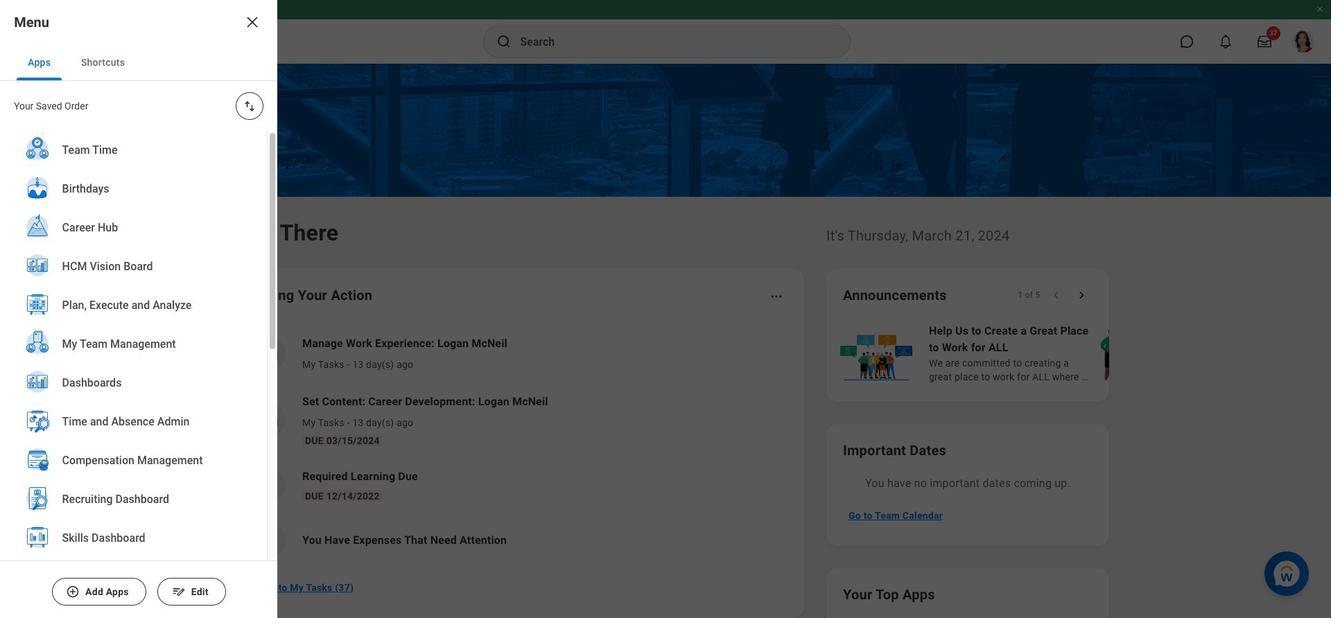 Task type: vqa. For each thing, say whether or not it's contained in the screenshot.
book open Image
yes



Task type: locate. For each thing, give the bounding box(es) containing it.
close environment banner image
[[1316, 5, 1325, 13]]

1 vertical spatial inbox image
[[259, 410, 279, 431]]

2 inbox image from the top
[[259, 410, 279, 431]]

profile logan mcneil element
[[1284, 26, 1323, 57]]

inbox image
[[259, 343, 279, 364], [259, 410, 279, 431]]

0 vertical spatial inbox image
[[259, 343, 279, 364]]

1 inbox image from the top
[[259, 343, 279, 364]]

banner
[[0, 0, 1331, 64]]

x image
[[244, 14, 261, 31]]

status
[[1018, 290, 1040, 301]]

chevron left small image
[[1050, 288, 1064, 302]]

search image
[[495, 33, 512, 50]]

global navigation dialog
[[0, 0, 277, 619]]

main content
[[0, 64, 1331, 619]]

list inside "global navigation" dialog
[[0, 131, 267, 619]]

plus circle image
[[66, 585, 80, 599]]

list
[[0, 131, 267, 619], [838, 322, 1331, 386], [239, 325, 788, 569]]

tab list
[[0, 44, 277, 81]]



Task type: describe. For each thing, give the bounding box(es) containing it.
inbox large image
[[1258, 35, 1272, 49]]

chevron right small image
[[1075, 288, 1089, 302]]

learning admin image
[[24, 560, 62, 596]]

text edit image
[[172, 585, 186, 599]]

notifications large image
[[1219, 35, 1233, 49]]

sort image
[[243, 99, 257, 113]]

book open image
[[259, 475, 279, 496]]

dashboard expenses image
[[259, 531, 279, 551]]



